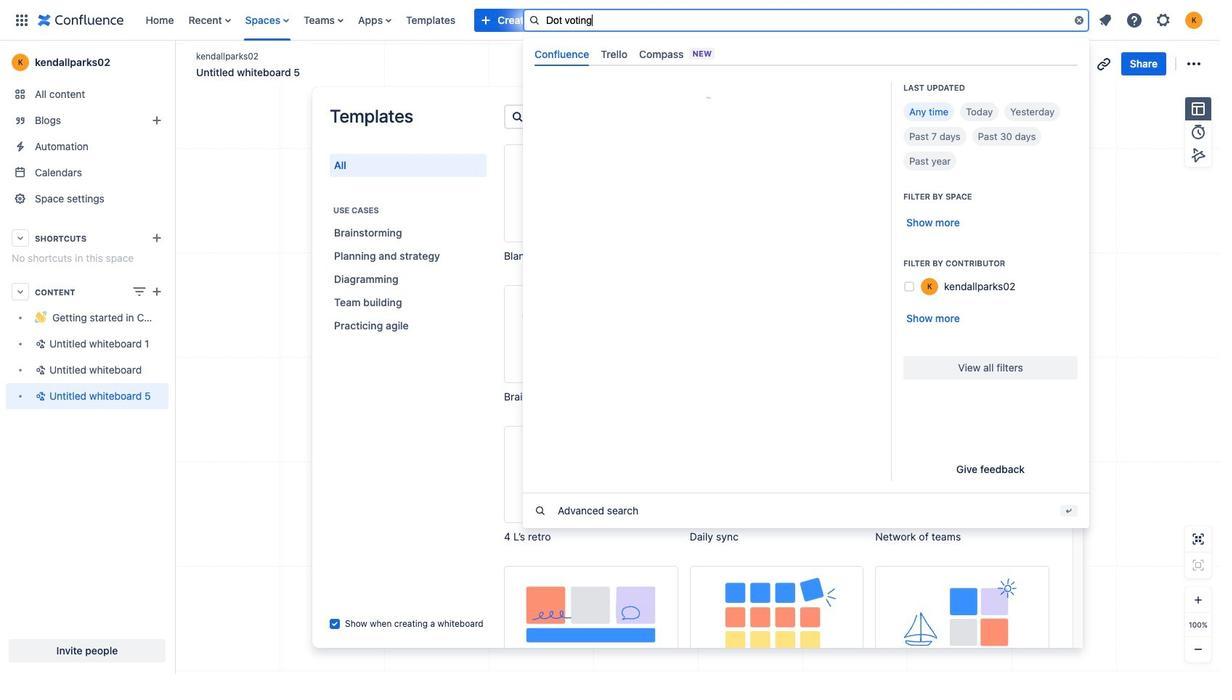 Task type: describe. For each thing, give the bounding box(es) containing it.
more actions image
[[1185, 55, 1203, 73]]

advanced search image
[[535, 505, 546, 517]]

collapse sidebar image
[[158, 48, 190, 77]]

star image
[[1041, 55, 1059, 73]]

list for "appswitcher icon"
[[138, 0, 855, 40]]

your profile and preferences image
[[1185, 11, 1203, 29]]

copy link image
[[1095, 55, 1113, 73]]

tree inside space element
[[6, 305, 168, 410]]

search image
[[529, 14, 540, 26]]

appswitcher icon image
[[13, 11, 31, 29]]

create a blog image
[[148, 112, 166, 129]]

space element
[[0, 41, 174, 675]]

add shortcut image
[[148, 230, 166, 247]]

list for premium "icon"
[[1092, 7, 1211, 33]]



Task type: vqa. For each thing, say whether or not it's contained in the screenshot.
"CONFLUENCE" image
yes



Task type: locate. For each thing, give the bounding box(es) containing it.
create image
[[148, 283, 166, 301]]

tab list
[[529, 42, 1084, 66]]

tab
[[529, 42, 595, 66], [595, 42, 633, 66]]

settings icon image
[[1155, 11, 1172, 29]]

0 horizontal spatial list
[[138, 0, 855, 40]]

2 tab from the left
[[595, 42, 633, 66]]

Search Confluence field
[[523, 8, 1089, 32]]

premium image
[[864, 14, 876, 26]]

tree
[[6, 305, 168, 410]]

banner
[[0, 0, 1220, 529]]

help icon image
[[1126, 11, 1143, 29]]

None search field
[[523, 8, 1089, 32]]

confluence image
[[38, 11, 124, 29], [38, 11, 124, 29]]

clear search session image
[[1073, 14, 1085, 26]]

notification icon image
[[1097, 11, 1114, 29]]

last updated option group
[[904, 102, 1078, 170]]

global element
[[9, 0, 855, 40]]

1 tab from the left
[[529, 42, 595, 66]]

change view image
[[131, 283, 148, 301]]

1 horizontal spatial list
[[1092, 7, 1211, 33]]

list
[[138, 0, 855, 40], [1092, 7, 1211, 33]]



